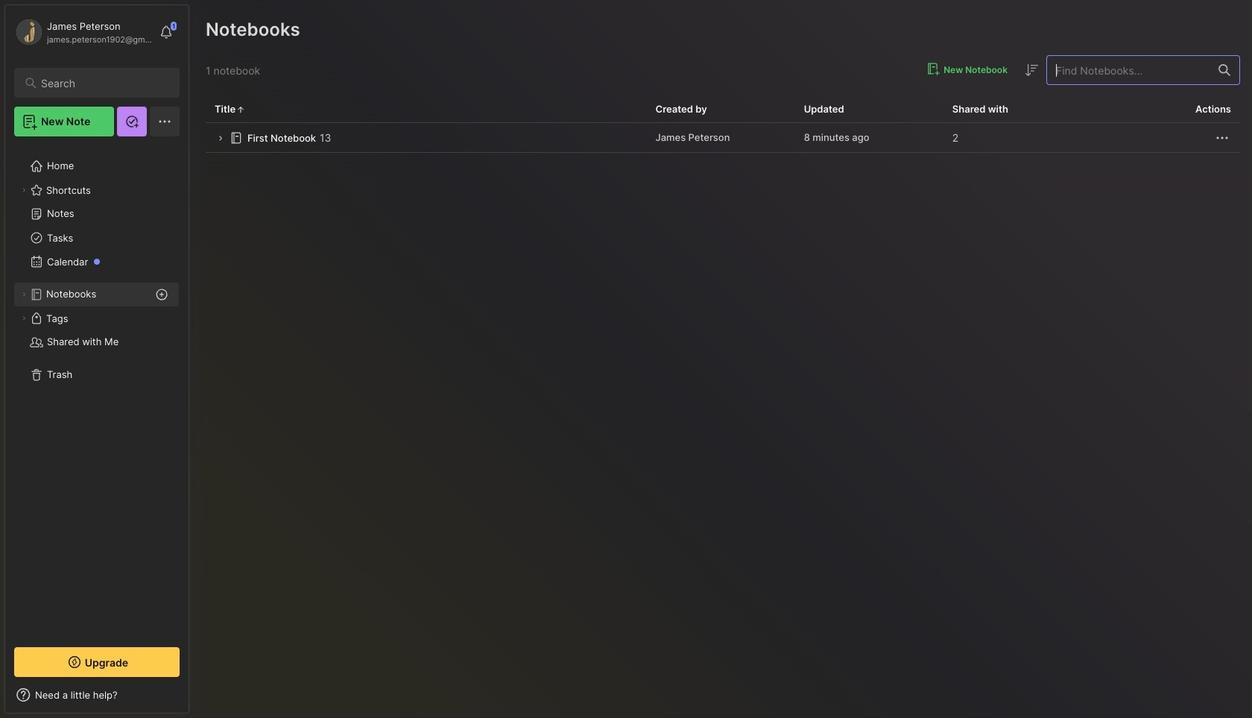 Task type: describe. For each thing, give the bounding box(es) containing it.
Sort field
[[1023, 61, 1041, 79]]

none search field inside main element
[[41, 74, 166, 92]]

sort options image
[[1023, 61, 1041, 79]]

arrow image
[[215, 133, 226, 144]]

More actions field
[[1214, 129, 1232, 147]]

click to collapse image
[[188, 690, 199, 708]]



Task type: vqa. For each thing, say whether or not it's contained in the screenshot.
Sort options image
yes



Task type: locate. For each thing, give the bounding box(es) containing it.
tree inside main element
[[5, 145, 189, 634]]

more actions image
[[1214, 129, 1232, 147]]

None search field
[[41, 74, 166, 92]]

tree
[[5, 145, 189, 634]]

main element
[[0, 0, 194, 718]]

expand notebooks image
[[19, 290, 28, 299]]

Account field
[[14, 17, 152, 47]]

row
[[206, 123, 1241, 153]]

expand tags image
[[19, 314, 28, 323]]

WHAT'S NEW field
[[5, 683, 189, 707]]

Search text field
[[41, 76, 166, 90]]

Find Notebooks… text field
[[1048, 58, 1210, 82]]



